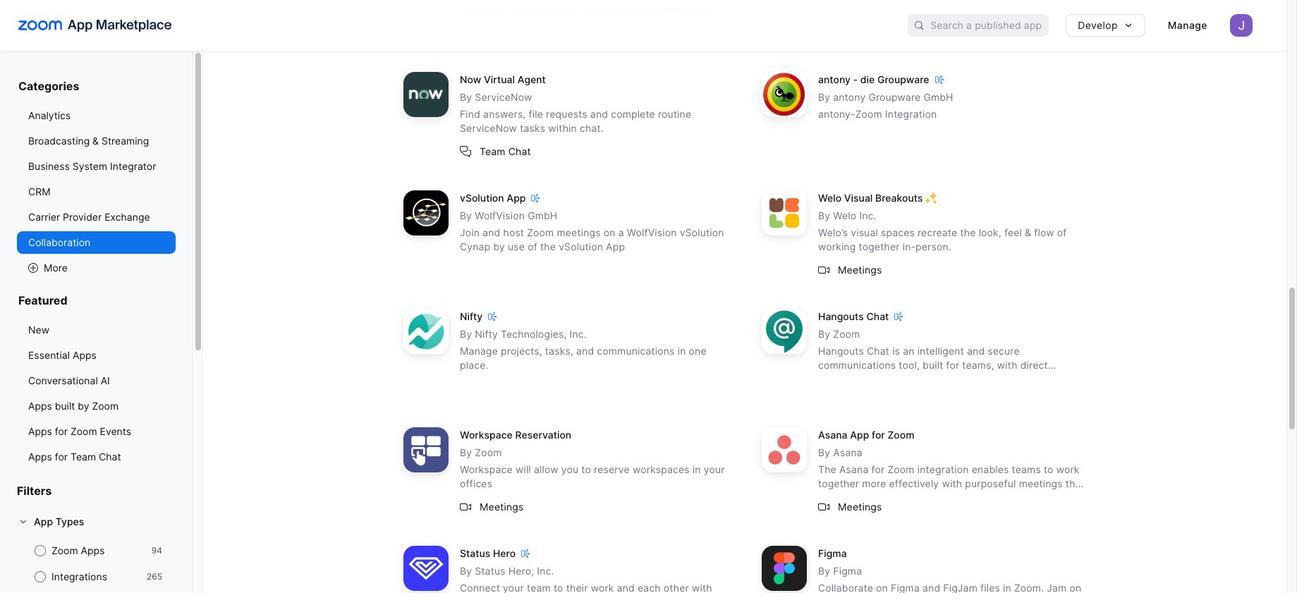 Task type: locate. For each thing, give the bounding box(es) containing it.
welo left the visual
[[819, 192, 842, 204]]

in left one
[[678, 345, 686, 357]]

team down answers,
[[480, 145, 506, 157]]

an
[[903, 345, 915, 357]]

meetings left on
[[557, 227, 601, 239]]

chat up "by zoom hangouts chat is an intelligent and secure communications tool, built for teams, with direct messaging and team chat rooms."
[[867, 311, 889, 323]]

1 vertical spatial communications
[[819, 359, 896, 371]]

1 horizontal spatial of
[[1058, 227, 1067, 239]]

host
[[503, 227, 524, 239]]

by nifty technologies, inc. manage projects, tasks, and communications in one place.
[[460, 328, 707, 371]]

1 vertical spatial workspace
[[460, 464, 513, 476]]

communications up messaging
[[819, 359, 896, 371]]

antony - die groupware
[[819, 74, 930, 86]]

0 horizontal spatial the
[[541, 241, 556, 253]]

groupware up by antony groupware gmbh antony-zoom integration
[[878, 74, 930, 86]]

in left the your
[[693, 464, 701, 476]]

team
[[480, 145, 506, 157], [71, 451, 96, 463]]

0 horizontal spatial meetings
[[557, 227, 601, 239]]

meetings inside asana app for zoom by asana the asana for zoom integration enables teams to work together more effectively with purposeful meetings that connect conversations to action items.
[[1019, 478, 1063, 490]]

1 horizontal spatial with
[[942, 478, 963, 490]]

1 vertical spatial manage
[[460, 345, 498, 357]]

integration up "action"
[[918, 464, 969, 476]]

1 vertical spatial status
[[475, 565, 506, 577]]

2 horizontal spatial inc.
[[860, 210, 877, 222]]

1 vertical spatial the
[[961, 227, 976, 239]]

in-
[[903, 241, 916, 253]]

by
[[494, 241, 505, 253], [78, 400, 89, 412]]

1 workspace from the top
[[460, 429, 513, 441]]

together up connect
[[819, 478, 860, 490]]

of inside by wolfvision gmbh join and host zoom meetings on a wolfvision vsolution cynap by use of the vsolution app
[[528, 241, 538, 253]]

business system integrator
[[28, 160, 156, 172]]

meetings down more
[[838, 501, 882, 513]]

inc. up the tasks, at the bottom left of the page
[[570, 328, 587, 340]]

the inside five9 zoom integration provides five9 agents with easy access to zoom contacts, their presence status and the ability to click-to-call zoom contacts
[[711, 4, 726, 16]]

0 horizontal spatial built
[[55, 400, 75, 412]]

by up the apps for zoom events
[[78, 400, 89, 412]]

1 vertical spatial together
[[819, 478, 860, 490]]

0 horizontal spatial inc.
[[537, 565, 554, 577]]

and down easy on the top right of page
[[690, 4, 708, 16]]

0 vertical spatial meetings
[[557, 227, 601, 239]]

2 vertical spatial vsolution
[[559, 241, 603, 253]]

0 horizontal spatial integration
[[519, 0, 570, 2]]

projects,
[[501, 345, 543, 357]]

by inside by wolfvision gmbh join and host zoom meetings on a wolfvision vsolution cynap by use of the vsolution app
[[494, 241, 505, 253]]

0 vertical spatial together
[[859, 241, 900, 253]]

0 vertical spatial communications
[[597, 345, 675, 357]]

2 vertical spatial inc.
[[537, 565, 554, 577]]

five9 up presence
[[617, 0, 643, 2]]

1 horizontal spatial by
[[494, 241, 505, 253]]

2 vertical spatial with
[[942, 478, 963, 490]]

0 horizontal spatial with
[[681, 0, 701, 2]]

zoom inside by antony groupware gmbh antony-zoom integration
[[856, 108, 883, 120]]

team chat
[[480, 145, 531, 157]]

1 horizontal spatial communications
[[819, 359, 896, 371]]

by inside by nifty technologies, inc. manage projects, tasks, and communications in one place.
[[460, 328, 472, 340]]

featured
[[18, 294, 67, 308]]

by inside asana app for zoom by asana the asana for zoom integration enables teams to work together more effectively with purposeful meetings that connect conversations to action items.
[[819, 447, 831, 459]]

0 vertical spatial figma
[[819, 548, 847, 560]]

1 vertical spatial in
[[693, 464, 701, 476]]

manage inside button
[[1169, 19, 1208, 31]]

0 vertical spatial with
[[681, 0, 701, 2]]

1 horizontal spatial in
[[693, 464, 701, 476]]

with inside "by zoom hangouts chat is an intelligent and secure communications tool, built for teams, with direct messaging and team chat rooms."
[[998, 359, 1018, 371]]

& down analytics link
[[93, 135, 99, 147]]

app up more
[[851, 429, 870, 441]]

the for by wolfvision gmbh join and host zoom meetings on a wolfvision vsolution cynap by use of the vsolution app
[[541, 241, 556, 253]]

integrations
[[52, 571, 107, 583]]

0 vertical spatial groupware
[[878, 74, 930, 86]]

0 vertical spatial of
[[1058, 227, 1067, 239]]

wolfvision right a on the left of the page
[[627, 227, 677, 239]]

0 vertical spatial manage
[[1169, 19, 1208, 31]]

zoom inside workspace reservation by zoom workspace will allow you to reserve workspaces in your offices
[[475, 447, 502, 459]]

welo up welo's
[[834, 210, 857, 222]]

zoom inside "by zoom hangouts chat is an intelligent and secure communications tool, built for teams, with direct messaging and team chat rooms."
[[834, 328, 861, 340]]

chat.
[[580, 122, 604, 134]]

1 horizontal spatial team
[[480, 145, 506, 157]]

to inside workspace reservation by zoom workspace will allow you to reserve workspaces in your offices
[[582, 464, 591, 476]]

inc. up visual
[[860, 210, 877, 222]]

built up chat
[[923, 359, 944, 371]]

0 vertical spatial inc.
[[860, 210, 877, 222]]

carrier
[[28, 211, 60, 223]]

built
[[923, 359, 944, 371], [55, 400, 75, 412]]

1 five9 from the left
[[460, 0, 486, 2]]

work
[[1057, 464, 1080, 476]]

0 vertical spatial the
[[711, 4, 726, 16]]

conversational
[[28, 375, 98, 387]]

analytics link
[[17, 104, 176, 127]]

and up cynap
[[483, 227, 501, 239]]

groupware up integration
[[869, 91, 921, 103]]

provides
[[573, 0, 614, 2]]

in inside by nifty technologies, inc. manage projects, tasks, and communications in one place.
[[678, 345, 686, 357]]

1 horizontal spatial inc.
[[570, 328, 587, 340]]

servicenow
[[475, 91, 532, 103], [460, 122, 517, 134]]

by left use
[[494, 241, 505, 253]]

apps for apps for team chat
[[28, 451, 52, 463]]

meetings down offices
[[480, 501, 524, 513]]

meetings down working
[[838, 264, 882, 276]]

apps down 'apps built by zoom'
[[28, 426, 52, 438]]

1 vertical spatial nifty
[[475, 328, 498, 340]]

0 horizontal spatial vsolution
[[460, 192, 504, 204]]

categories
[[18, 79, 79, 93]]

inc. inside by nifty technologies, inc. manage projects, tasks, and communications in one place.
[[570, 328, 587, 340]]

of right use
[[528, 241, 538, 253]]

1 vertical spatial integration
[[918, 464, 969, 476]]

hangouts inside "by zoom hangouts chat is an intelligent and secure communications tool, built for teams, with direct messaging and team chat rooms."
[[819, 345, 864, 357]]

and up chat. at left
[[591, 108, 608, 120]]

0 vertical spatial workspace
[[460, 429, 513, 441]]

workspace
[[460, 429, 513, 441], [460, 464, 513, 476]]

chat left is
[[867, 345, 890, 357]]

1 vertical spatial groupware
[[869, 91, 921, 103]]

zoom
[[489, 0, 516, 2], [509, 4, 536, 16], [563, 18, 590, 30], [856, 108, 883, 120], [527, 227, 554, 239], [834, 328, 861, 340], [92, 400, 119, 412], [71, 426, 97, 438], [888, 429, 915, 441], [475, 447, 502, 459], [888, 464, 915, 476], [52, 545, 78, 557]]

1 horizontal spatial meetings
[[1019, 478, 1063, 490]]

0 horizontal spatial in
[[678, 345, 686, 357]]

meetings for asana
[[838, 501, 882, 513]]

and inside by wolfvision gmbh join and host zoom meetings on a wolfvision vsolution cynap by use of the vsolution app
[[483, 227, 501, 239]]

visual
[[851, 227, 879, 239]]

inc. for by status hero, inc.
[[537, 565, 554, 577]]

virtual
[[484, 74, 515, 86]]

0 horizontal spatial wolfvision
[[475, 210, 525, 222]]

essential
[[28, 349, 70, 361]]

0 vertical spatial &
[[93, 135, 99, 147]]

by inside by antony groupware gmbh antony-zoom integration
[[819, 91, 831, 103]]

gmbh inside by wolfvision gmbh join and host zoom meetings on a wolfvision vsolution cynap by use of the vsolution app
[[528, 210, 558, 222]]

0 vertical spatial asana
[[819, 429, 848, 441]]

2 hangouts from the top
[[819, 345, 864, 357]]

0 vertical spatial servicenow
[[475, 91, 532, 103]]

1 horizontal spatial &
[[1025, 227, 1032, 239]]

effectively
[[890, 478, 940, 490]]

0 vertical spatial in
[[678, 345, 686, 357]]

in
[[678, 345, 686, 357], [693, 464, 701, 476]]

and right the tasks, at the bottom left of the page
[[577, 345, 594, 357]]

1 vertical spatial welo
[[834, 210, 857, 222]]

to-
[[530, 18, 544, 30]]

banner
[[0, 0, 1287, 51]]

develop
[[1078, 19, 1118, 31]]

2 five9 from the left
[[617, 0, 643, 2]]

enables
[[972, 464, 1009, 476]]

1 vertical spatial built
[[55, 400, 75, 412]]

and
[[690, 4, 708, 16], [591, 108, 608, 120], [483, 227, 501, 239], [577, 345, 594, 357], [967, 345, 985, 357], [873, 374, 891, 386]]

by inside figma by figma
[[819, 565, 831, 577]]

integration inside asana app for zoom by asana the asana for zoom integration enables teams to work together more effectively with purposeful meetings that connect conversations to action items.
[[918, 464, 969, 476]]

2 workspace from the top
[[460, 464, 513, 476]]

of
[[1058, 227, 1067, 239], [528, 241, 538, 253]]

the down easy on the top right of page
[[711, 4, 726, 16]]

together inside asana app for zoom by asana the asana for zoom integration enables teams to work together more effectively with purposeful meetings that connect conversations to action items.
[[819, 478, 860, 490]]

hero
[[493, 548, 516, 560]]

1 vertical spatial of
[[528, 241, 538, 253]]

by inside now virtual agent by servicenow find answers, file requests and complete routine servicenow tasks within chat.
[[460, 91, 472, 103]]

to right you
[[582, 464, 591, 476]]

0 vertical spatial gmbh
[[924, 91, 954, 103]]

in inside workspace reservation by zoom workspace will allow you to reserve workspaces in your offices
[[693, 464, 701, 476]]

file
[[529, 108, 543, 120]]

categories button
[[17, 79, 176, 104]]

app inside asana app for zoom by asana the asana for zoom integration enables teams to work together more effectively with purposeful meetings that connect conversations to action items.
[[851, 429, 870, 441]]

0 vertical spatial nifty
[[460, 311, 483, 323]]

broadcasting
[[28, 135, 90, 147]]

0 horizontal spatial gmbh
[[528, 210, 558, 222]]

within
[[549, 122, 577, 134]]

with down "secure"
[[998, 359, 1018, 371]]

inc.
[[860, 210, 877, 222], [570, 328, 587, 340], [537, 565, 554, 577]]

1 hangouts from the top
[[819, 311, 864, 323]]

teams,
[[963, 359, 995, 371]]

1 vertical spatial team
[[71, 451, 96, 463]]

types
[[56, 516, 84, 528]]

1 horizontal spatial integration
[[918, 464, 969, 476]]

2 vertical spatial asana
[[840, 464, 869, 476]]

1 vertical spatial inc.
[[570, 328, 587, 340]]

&
[[93, 135, 99, 147], [1025, 227, 1032, 239]]

system
[[73, 160, 107, 172]]

meetings down the teams
[[1019, 478, 1063, 490]]

app left types
[[34, 516, 53, 528]]

antony down -
[[834, 91, 866, 103]]

1 vertical spatial hangouts
[[819, 345, 864, 357]]

app inside by wolfvision gmbh join and host zoom meetings on a wolfvision vsolution cynap by use of the vsolution app
[[606, 241, 625, 253]]

status down status hero
[[475, 565, 506, 577]]

0 horizontal spatial &
[[93, 135, 99, 147]]

app types
[[34, 516, 84, 528]]

together down visual
[[859, 241, 900, 253]]

1 horizontal spatial manage
[[1169, 19, 1208, 31]]

2 vertical spatial the
[[541, 241, 556, 253]]

five9 up access
[[460, 0, 486, 2]]

1 vertical spatial asana
[[834, 447, 863, 459]]

together inside by welo inc. welo's visual spaces recreate the look, feel & flow of working together in-person.
[[859, 241, 900, 253]]

& right feel on the top right
[[1025, 227, 1032, 239]]

communications left one
[[597, 345, 675, 357]]

servicenow up answers,
[[475, 91, 532, 103]]

five9 zoom integration provides five9 agents with easy access to zoom contacts, their presence status and the ability to click-to-call zoom contacts
[[460, 0, 727, 30]]

meetings
[[838, 264, 882, 276], [480, 501, 524, 513], [838, 501, 882, 513]]

you
[[562, 464, 579, 476]]

1 horizontal spatial built
[[923, 359, 944, 371]]

inc. right hero,
[[537, 565, 554, 577]]

2 horizontal spatial the
[[961, 227, 976, 239]]

0 horizontal spatial of
[[528, 241, 538, 253]]

will
[[516, 464, 531, 476]]

carrier provider exchange
[[28, 211, 150, 223]]

collaboration link
[[17, 231, 176, 254]]

business system integrator link
[[17, 155, 176, 178]]

0 vertical spatial status
[[460, 548, 491, 560]]

antony left -
[[819, 74, 851, 86]]

1 horizontal spatial gmbh
[[924, 91, 954, 103]]

essential apps link
[[17, 344, 176, 367]]

& inside by welo inc. welo's visual spaces recreate the look, feel & flow of working together in-person.
[[1025, 227, 1032, 239]]

apps for zoom events link
[[17, 421, 176, 443]]

app down a on the left of the page
[[606, 241, 625, 253]]

integration up contacts,
[[519, 0, 570, 2]]

the right use
[[541, 241, 556, 253]]

together
[[859, 241, 900, 253], [819, 478, 860, 490]]

with
[[681, 0, 701, 2], [998, 359, 1018, 371], [942, 478, 963, 490]]

conversational ai link
[[17, 370, 176, 392]]

is
[[893, 345, 901, 357]]

the inside by wolfvision gmbh join and host zoom meetings on a wolfvision vsolution cynap by use of the vsolution app
[[541, 241, 556, 253]]

workspace reservation by zoom workspace will allow you to reserve workspaces in your offices
[[460, 429, 725, 490]]

call
[[544, 18, 560, 30]]

2 horizontal spatial vsolution
[[680, 227, 724, 239]]

zoom inside by wolfvision gmbh join and host zoom meetings on a wolfvision vsolution cynap by use of the vsolution app
[[527, 227, 554, 239]]

0 vertical spatial built
[[923, 359, 944, 371]]

built down conversational
[[55, 400, 75, 412]]

answers,
[[483, 108, 526, 120]]

wolfvision down the vsolution app
[[475, 210, 525, 222]]

welo inside by welo inc. welo's visual spaces recreate the look, feel & flow of working together in-person.
[[834, 210, 857, 222]]

1 vertical spatial antony
[[834, 91, 866, 103]]

1 vertical spatial figma
[[834, 565, 862, 577]]

1 vertical spatial by
[[78, 400, 89, 412]]

search a published app element
[[908, 14, 1050, 37]]

servicenow down answers,
[[460, 122, 517, 134]]

of right flow
[[1058, 227, 1067, 239]]

apps down conversational
[[28, 400, 52, 412]]

presence
[[611, 4, 655, 16]]

meetings inside by wolfvision gmbh join and host zoom meetings on a wolfvision vsolution cynap by use of the vsolution app
[[557, 227, 601, 239]]

app types button
[[17, 511, 176, 534]]

1 vertical spatial meetings
[[1019, 478, 1063, 490]]

groupware
[[878, 74, 930, 86], [869, 91, 921, 103]]

events
[[100, 426, 131, 438]]

0 horizontal spatial manage
[[460, 345, 498, 357]]

routine
[[658, 108, 692, 120]]

reserve
[[594, 464, 630, 476]]

by welo inc. welo's visual spaces recreate the look, feel & flow of working together in-person.
[[819, 210, 1067, 253]]

integration
[[519, 0, 570, 2], [918, 464, 969, 476]]

0 vertical spatial hangouts
[[819, 311, 864, 323]]

1 vertical spatial with
[[998, 359, 1018, 371]]

1 horizontal spatial wolfvision
[[627, 227, 677, 239]]

status left hero
[[460, 548, 491, 560]]

the left look,
[[961, 227, 976, 239]]

with up the status on the right top of page
[[681, 0, 701, 2]]

1 vertical spatial &
[[1025, 227, 1032, 239]]

team down the apps for zoom events
[[71, 451, 96, 463]]

0 horizontal spatial communications
[[597, 345, 675, 357]]

and inside by nifty technologies, inc. manage projects, tasks, and communications in one place.
[[577, 345, 594, 357]]

0 vertical spatial integration
[[519, 0, 570, 2]]

app inside dropdown button
[[34, 516, 53, 528]]

antony-
[[819, 108, 856, 120]]

access
[[460, 4, 493, 16]]

to up click-
[[496, 4, 506, 16]]

0 horizontal spatial five9
[[460, 0, 486, 2]]

1 horizontal spatial the
[[711, 4, 726, 16]]

antony inside by antony groupware gmbh antony-zoom integration
[[834, 91, 866, 103]]

1 vertical spatial gmbh
[[528, 210, 558, 222]]

apps up filters
[[28, 451, 52, 463]]

with up "action"
[[942, 478, 963, 490]]

manage
[[1169, 19, 1208, 31], [460, 345, 498, 357]]

1 horizontal spatial five9
[[617, 0, 643, 2]]

2 horizontal spatial with
[[998, 359, 1018, 371]]

hangouts chat
[[819, 311, 889, 323]]

0 horizontal spatial by
[[78, 400, 89, 412]]

integration
[[886, 108, 937, 120]]

0 vertical spatial by
[[494, 241, 505, 253]]

groupware inside by antony groupware gmbh antony-zoom integration
[[869, 91, 921, 103]]



Task type: describe. For each thing, give the bounding box(es) containing it.
agent
[[518, 74, 546, 86]]

essential apps
[[28, 349, 97, 361]]

team
[[894, 374, 917, 386]]

chat down 'tasks'
[[509, 145, 531, 157]]

die
[[861, 74, 875, 86]]

1 vertical spatial wolfvision
[[627, 227, 677, 239]]

hero,
[[509, 565, 534, 577]]

teams
[[1012, 464, 1042, 476]]

allow
[[534, 464, 559, 476]]

chat down events at the left bottom
[[99, 451, 121, 463]]

apps down app types dropdown button
[[81, 545, 105, 557]]

0 vertical spatial antony
[[819, 74, 851, 86]]

place.
[[460, 359, 489, 371]]

inc. inside by welo inc. welo's visual spaces recreate the look, feel & flow of working together in-person.
[[860, 210, 877, 222]]

0 vertical spatial vsolution
[[460, 192, 504, 204]]

ai
[[101, 375, 110, 387]]

by antony groupware gmbh antony-zoom integration
[[819, 91, 954, 120]]

and up the teams, on the bottom of the page
[[967, 345, 985, 357]]

analytics
[[28, 109, 71, 121]]

apps built by zoom
[[28, 400, 119, 412]]

crm
[[28, 186, 51, 198]]

complete
[[611, 108, 656, 120]]

apps for apps built by zoom
[[28, 400, 52, 412]]

zoom apps
[[52, 545, 105, 557]]

by inside workspace reservation by zoom workspace will allow you to reserve workspaces in your offices
[[460, 447, 472, 459]]

messaging
[[819, 374, 870, 386]]

meetings for will
[[480, 501, 524, 513]]

filters
[[17, 484, 52, 498]]

cynap
[[460, 241, 491, 253]]

apps for apps for zoom events
[[28, 426, 52, 438]]

of inside by welo inc. welo's visual spaces recreate the look, feel & flow of working together in-person.
[[1058, 227, 1067, 239]]

look,
[[979, 227, 1002, 239]]

meetings for spaces
[[838, 264, 882, 276]]

broadcasting & streaming link
[[17, 130, 176, 152]]

communications inside by nifty technologies, inc. manage projects, tasks, and communications in one place.
[[597, 345, 675, 357]]

flow
[[1035, 227, 1055, 239]]

carrier provider exchange link
[[17, 206, 176, 229]]

apps for team chat link
[[17, 446, 176, 469]]

new link
[[17, 319, 176, 342]]

integration inside five9 zoom integration provides five9 agents with easy access to zoom contacts, their presence status and the ability to click-to-call zoom contacts
[[519, 0, 570, 2]]

offices
[[460, 478, 493, 490]]

vsolution app
[[460, 192, 526, 204]]

crm link
[[17, 181, 176, 203]]

manage inside by nifty technologies, inc. manage projects, tasks, and communications in one place.
[[460, 345, 498, 357]]

visual
[[845, 192, 873, 204]]

status
[[658, 4, 687, 16]]

built inside the apps built by zoom link
[[55, 400, 75, 412]]

rooms.
[[944, 374, 977, 386]]

the for five9 zoom integration provides five9 agents with easy access to zoom contacts, their presence status and the ability to click-to-call zoom contacts
[[711, 4, 726, 16]]

by inside by welo inc. welo's visual spaces recreate the look, feel & flow of working together in-person.
[[819, 210, 831, 222]]

the
[[819, 464, 837, 476]]

broadcasting & streaming
[[28, 135, 149, 147]]

gmbh inside by antony groupware gmbh antony-zoom integration
[[924, 91, 954, 103]]

and inside five9 zoom integration provides five9 agents with easy access to zoom contacts, their presence status and the ability to click-to-call zoom contacts
[[690, 4, 708, 16]]

a
[[619, 227, 624, 239]]

Search text field
[[931, 15, 1050, 36]]

person.
[[916, 241, 952, 253]]

by zoom hangouts chat is an intelligent and secure communications tool, built for teams, with direct messaging and team chat rooms.
[[819, 328, 1048, 386]]

tasks,
[[545, 345, 574, 357]]

breakouts
[[876, 192, 923, 204]]

manage button
[[1157, 14, 1219, 37]]

that
[[1066, 478, 1085, 490]]

contacts
[[593, 18, 635, 30]]

by status hero, inc.
[[460, 565, 554, 577]]

use
[[508, 241, 525, 253]]

the inside by welo inc. welo's visual spaces recreate the look, feel & flow of working together in-person.
[[961, 227, 976, 239]]

chat
[[920, 374, 941, 386]]

to left "action"
[[930, 492, 939, 504]]

on
[[604, 227, 616, 239]]

exchange
[[105, 211, 150, 223]]

apps for zoom events
[[28, 426, 131, 438]]

apps down new link
[[73, 349, 97, 361]]

streaming
[[102, 135, 149, 147]]

1 horizontal spatial vsolution
[[559, 241, 603, 253]]

featured button
[[17, 294, 176, 319]]

easy
[[704, 0, 727, 2]]

feel
[[1005, 227, 1023, 239]]

inc. for by nifty technologies, inc. manage projects, tasks, and communications in one place.
[[570, 328, 587, 340]]

business
[[28, 160, 70, 172]]

1 vertical spatial vsolution
[[680, 227, 724, 239]]

by wolfvision gmbh join and host zoom meetings on a wolfvision vsolution cynap by use of the vsolution app
[[460, 210, 724, 253]]

for inside "by zoom hangouts chat is an intelligent and secure communications tool, built for teams, with direct messaging and team chat rooms."
[[947, 359, 960, 371]]

with inside five9 zoom integration provides five9 agents with easy access to zoom contacts, their presence status and the ability to click-to-call zoom contacts
[[681, 0, 701, 2]]

agents
[[646, 0, 678, 2]]

recreate
[[918, 227, 958, 239]]

0 horizontal spatial team
[[71, 451, 96, 463]]

apps for team chat
[[28, 451, 121, 463]]

nifty inside by nifty technologies, inc. manage projects, tasks, and communications in one place.
[[475, 328, 498, 340]]

requests
[[546, 108, 588, 120]]

ability
[[460, 18, 489, 30]]

265
[[147, 572, 162, 582]]

1 vertical spatial servicenow
[[460, 122, 517, 134]]

one
[[689, 345, 707, 357]]

0 vertical spatial welo
[[819, 192, 842, 204]]

contacts,
[[539, 4, 583, 16]]

and left team
[[873, 374, 891, 386]]

built inside "by zoom hangouts chat is an intelligent and secure communications tool, built for teams, with direct messaging and team chat rooms."
[[923, 359, 944, 371]]

now virtual agent by servicenow find answers, file requests and complete routine servicenow tasks within chat.
[[460, 74, 692, 134]]

to left click-
[[492, 18, 501, 30]]

by inside "by zoom hangouts chat is an intelligent and secure communications tool, built for teams, with direct messaging and team chat rooms."
[[819, 328, 831, 340]]

tool,
[[899, 359, 920, 371]]

communications inside "by zoom hangouts chat is an intelligent and secure communications tool, built for teams, with direct messaging and team chat rooms."
[[819, 359, 896, 371]]

chat inside "by zoom hangouts chat is an intelligent and secure communications tool, built for teams, with direct messaging and team chat rooms."
[[867, 345, 890, 357]]

five9 zoom integration provides five9 agents with easy access to zoom contacts, their presence status and the ability to click-to-call zoom contacts link
[[395, 0, 737, 50]]

figma by figma
[[819, 548, 862, 577]]

status hero
[[460, 548, 516, 560]]

purposeful
[[966, 478, 1017, 490]]

welo's
[[819, 227, 848, 239]]

now
[[460, 74, 481, 86]]

direct
[[1021, 359, 1048, 371]]

with inside asana app for zoom by asana the asana for zoom integration enables teams to work together more effectively with purposeful meetings that connect conversations to action items.
[[942, 478, 963, 490]]

their
[[586, 4, 608, 16]]

spaces
[[881, 227, 915, 239]]

items.
[[974, 492, 1003, 504]]

0 vertical spatial team
[[480, 145, 506, 157]]

app up host
[[507, 192, 526, 204]]

reservation
[[516, 429, 572, 441]]

to left work
[[1044, 464, 1054, 476]]

technologies,
[[501, 328, 567, 340]]

0 vertical spatial wolfvision
[[475, 210, 525, 222]]

and inside now virtual agent by servicenow find answers, file requests and complete routine servicenow tasks within chat.
[[591, 108, 608, 120]]

by inside by wolfvision gmbh join and host zoom meetings on a wolfvision vsolution cynap by use of the vsolution app
[[460, 210, 472, 222]]

banner containing develop
[[0, 0, 1287, 51]]



Task type: vqa. For each thing, say whether or not it's contained in the screenshot.


